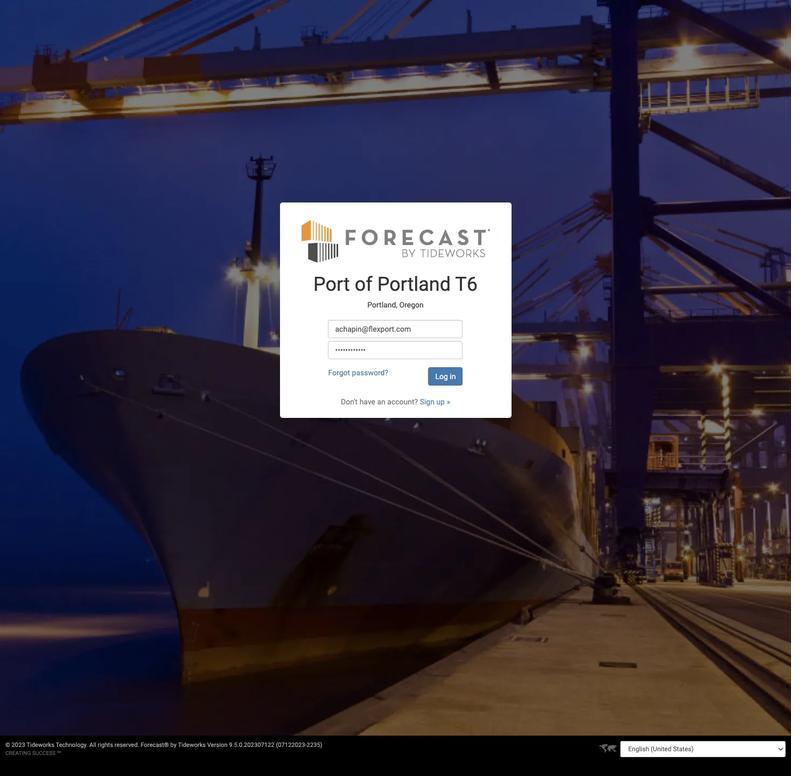 Task type: describe. For each thing, give the bounding box(es) containing it.
of
[[355, 273, 373, 296]]

© 2023 tideworks technology. all rights reserved. forecast® by tideworks version 9.5.0.202307122 (07122023-2235) creating success ℠
[[5, 742, 322, 756]]

log in button
[[428, 368, 463, 386]]

log
[[435, 372, 448, 381]]

portland,
[[367, 301, 398, 309]]

Password password field
[[328, 341, 463, 359]]

don't
[[341, 398, 358, 406]]

have
[[360, 398, 375, 406]]

℠
[[57, 750, 61, 756]]

in
[[450, 372, 456, 381]]

account?
[[387, 398, 418, 406]]

version
[[207, 742, 228, 749]]

forgot
[[328, 369, 350, 377]]

sign up » link
[[420, 398, 450, 406]]

oregon
[[399, 301, 424, 309]]

©
[[5, 742, 10, 749]]

password?
[[352, 369, 388, 377]]

port of portland t6 portland, oregon
[[314, 273, 478, 309]]

forecast®
[[141, 742, 169, 749]]

reserved.
[[115, 742, 139, 749]]

all
[[89, 742, 96, 749]]

creating
[[5, 750, 31, 756]]

rights
[[98, 742, 113, 749]]

2 tideworks from the left
[[178, 742, 206, 749]]

don't have an account? sign up »
[[341, 398, 450, 406]]



Task type: locate. For each thing, give the bounding box(es) containing it.
an
[[377, 398, 386, 406]]

»
[[447, 398, 450, 406]]

success
[[32, 750, 56, 756]]

up
[[436, 398, 445, 406]]

portland
[[377, 273, 451, 296]]

2023
[[12, 742, 25, 749]]

technology.
[[56, 742, 88, 749]]

by
[[170, 742, 177, 749]]

sign
[[420, 398, 435, 406]]

t6
[[455, 273, 478, 296]]

2235)
[[307, 742, 322, 749]]

tideworks up success
[[27, 742, 54, 749]]

forgot password? link
[[328, 369, 388, 377]]

(07122023-
[[276, 742, 307, 749]]

forecast® by tideworks image
[[301, 219, 490, 264]]

9.5.0.202307122
[[229, 742, 275, 749]]

0 horizontal spatial tideworks
[[27, 742, 54, 749]]

1 tideworks from the left
[[27, 742, 54, 749]]

1 horizontal spatial tideworks
[[178, 742, 206, 749]]

tideworks
[[27, 742, 54, 749], [178, 742, 206, 749]]

forgot password? log in
[[328, 369, 456, 381]]

Email or username text field
[[328, 320, 463, 338]]

tideworks right by
[[178, 742, 206, 749]]

port
[[314, 273, 350, 296]]



Task type: vqa. For each thing, say whether or not it's contained in the screenshot.
have
yes



